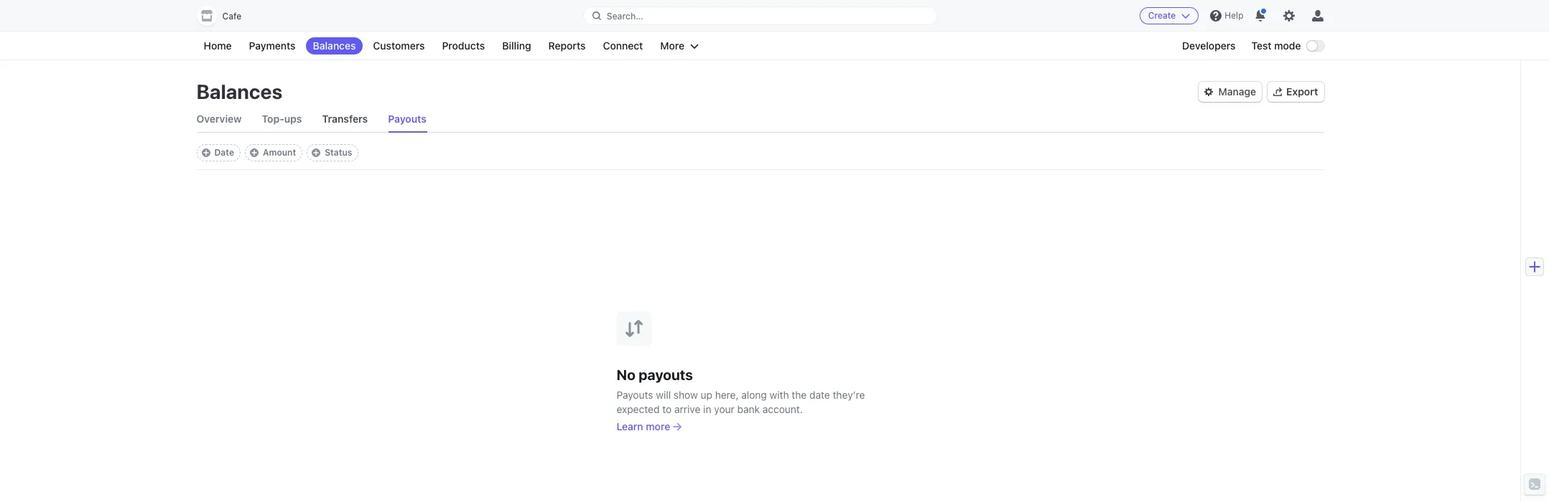 Task type: locate. For each thing, give the bounding box(es) containing it.
status
[[325, 147, 352, 158]]

payouts for payouts
[[388, 113, 427, 125]]

balances right payments
[[313, 39, 356, 52]]

balances up overview
[[196, 80, 282, 103]]

0 vertical spatial payouts
[[388, 113, 427, 125]]

toolbar containing date
[[196, 144, 359, 162]]

add date image
[[201, 149, 210, 157]]

payouts right transfers
[[388, 113, 427, 125]]

payouts inside "tab list"
[[388, 113, 427, 125]]

Search… search field
[[584, 7, 937, 25]]

search…
[[607, 10, 643, 21]]

Search… text field
[[584, 7, 937, 25]]

toolbar
[[196, 144, 359, 162]]

developers
[[1182, 39, 1236, 52]]

top-ups link
[[262, 106, 302, 132]]

1 horizontal spatial balances
[[313, 39, 356, 52]]

products link
[[435, 37, 492, 55]]

add status image
[[312, 149, 320, 157]]

transfers
[[322, 113, 368, 125]]

1 vertical spatial balances
[[196, 80, 282, 103]]

payouts
[[388, 113, 427, 125], [617, 389, 653, 401]]

1 horizontal spatial payouts
[[617, 389, 653, 401]]

connect
[[603, 39, 643, 52]]

help
[[1225, 10, 1243, 21]]

0 horizontal spatial payouts
[[388, 113, 427, 125]]

export
[[1286, 85, 1318, 98]]

manage link
[[1198, 82, 1262, 102]]

mode
[[1274, 39, 1301, 52]]

expected
[[617, 403, 660, 415]]

transfers link
[[322, 106, 368, 132]]

bank
[[737, 403, 760, 415]]

overview link
[[196, 106, 242, 132]]

1 vertical spatial payouts
[[617, 389, 653, 401]]

home
[[204, 39, 232, 52]]

payments link
[[242, 37, 303, 55]]

payments
[[249, 39, 296, 52]]

here,
[[715, 389, 739, 401]]

more
[[646, 420, 670, 433]]

to
[[662, 403, 672, 415]]

top-
[[262, 113, 284, 125]]

learn more link
[[617, 420, 682, 434]]

add amount image
[[250, 149, 259, 157]]

tab list
[[196, 106, 1324, 133]]

billing
[[502, 39, 531, 52]]

along
[[741, 389, 767, 401]]

no payouts
[[617, 367, 693, 383]]

payouts inside payouts will show up here, along with the date they're expected to arrive in your bank account.
[[617, 389, 653, 401]]

payouts up expected
[[617, 389, 653, 401]]

date
[[809, 389, 830, 401]]

balances
[[313, 39, 356, 52], [196, 80, 282, 103]]

reports link
[[541, 37, 593, 55]]



Task type: vqa. For each thing, say whether or not it's contained in the screenshot.
the topmost .
no



Task type: describe. For each thing, give the bounding box(es) containing it.
test mode
[[1251, 39, 1301, 52]]

account.
[[763, 403, 803, 415]]

balances link
[[306, 37, 363, 55]]

date
[[214, 147, 234, 158]]

top-ups
[[262, 113, 302, 125]]

they're
[[833, 389, 865, 401]]

overview
[[196, 113, 242, 125]]

svg image
[[1204, 88, 1213, 96]]

amount
[[263, 147, 296, 158]]

your
[[714, 403, 735, 415]]

developers link
[[1175, 37, 1243, 55]]

more
[[660, 39, 685, 52]]

0 horizontal spatial balances
[[196, 80, 282, 103]]

products
[[442, 39, 485, 52]]

with
[[770, 389, 789, 401]]

connect link
[[596, 37, 650, 55]]

arrive
[[674, 403, 700, 415]]

customers link
[[366, 37, 432, 55]]

payouts will show up here, along with the date they're expected to arrive in your bank account.
[[617, 389, 865, 415]]

the
[[792, 389, 807, 401]]

customers
[[373, 39, 425, 52]]

manage
[[1218, 85, 1256, 98]]

payouts link
[[388, 106, 427, 132]]

learn more
[[617, 420, 670, 433]]

create button
[[1140, 7, 1199, 24]]

tab list containing overview
[[196, 106, 1324, 133]]

up
[[701, 389, 712, 401]]

reports
[[548, 39, 586, 52]]

in
[[703, 403, 711, 415]]

learn
[[617, 420, 643, 433]]

will
[[656, 389, 671, 401]]

ups
[[284, 113, 302, 125]]

payouts
[[639, 367, 693, 383]]

show
[[674, 389, 698, 401]]

home link
[[196, 37, 239, 55]]

more button
[[653, 37, 706, 55]]

no
[[617, 367, 635, 383]]

create
[[1148, 10, 1176, 21]]

help button
[[1205, 4, 1249, 27]]

payouts for payouts will show up here, along with the date they're expected to arrive in your bank account.
[[617, 389, 653, 401]]

cafe
[[222, 11, 241, 22]]

billing link
[[495, 37, 538, 55]]

cafe button
[[196, 6, 256, 26]]

test
[[1251, 39, 1272, 52]]

export button
[[1268, 82, 1324, 102]]

0 vertical spatial balances
[[313, 39, 356, 52]]



